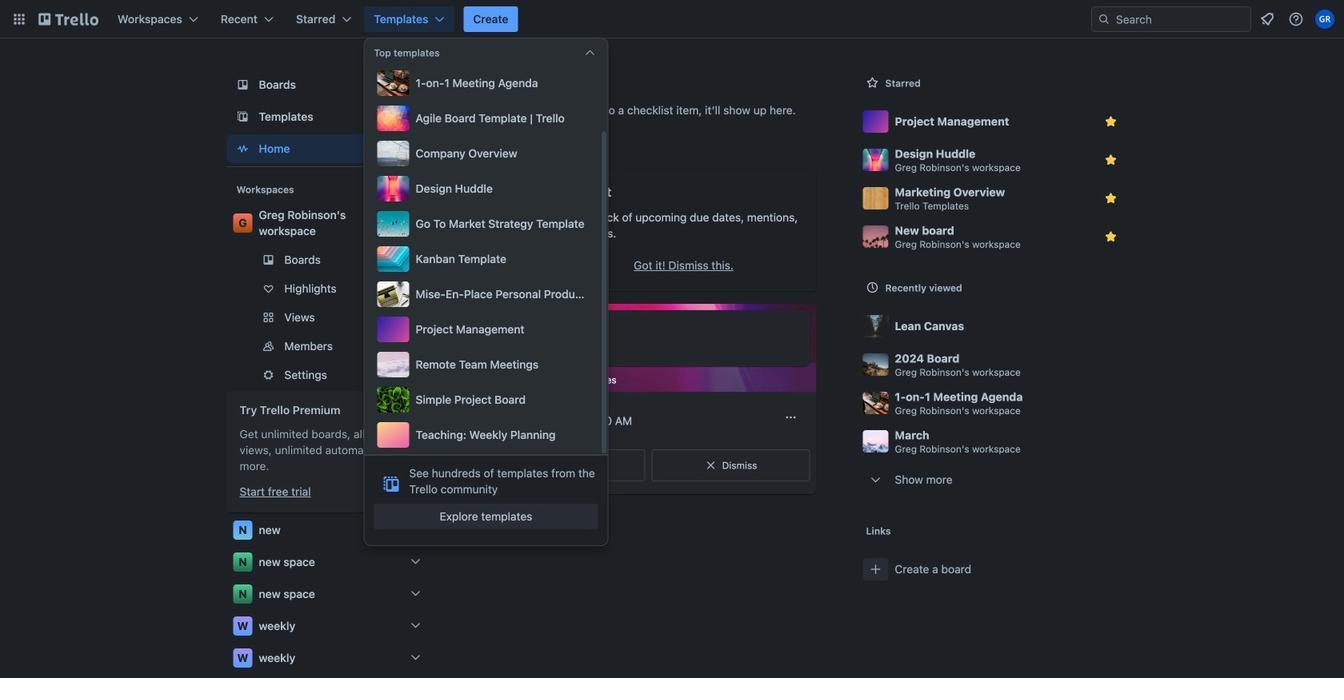Task type: describe. For each thing, give the bounding box(es) containing it.
template board image
[[233, 107, 252, 126]]

greg robinson (gregrobinson96) image
[[1315, 10, 1335, 29]]

Search field
[[1111, 8, 1251, 30]]

add image
[[406, 337, 425, 356]]

click to unstar design huddle. it will be removed from your starred list. image
[[1103, 152, 1119, 168]]

back to home image
[[38, 6, 98, 32]]



Task type: vqa. For each thing, say whether or not it's contained in the screenshot.
Switch to… icon
no



Task type: locate. For each thing, give the bounding box(es) containing it.
0 notifications image
[[1258, 10, 1277, 29]]

collapse image
[[584, 46, 596, 59]]

click to unstar project management. it will be removed from your starred list. image
[[1103, 114, 1119, 130]]

primary element
[[0, 0, 1344, 38]]

menu
[[374, 67, 598, 451]]

search image
[[1098, 13, 1111, 26]]

open information menu image
[[1288, 11, 1304, 27]]

home image
[[233, 139, 252, 158]]

board image
[[233, 75, 252, 94]]

click to unstar marketing overview. it will be removed from your starred list. image
[[1103, 190, 1119, 206]]

click to unstar new board. it will be removed from your starred list. image
[[1103, 229, 1119, 245]]



